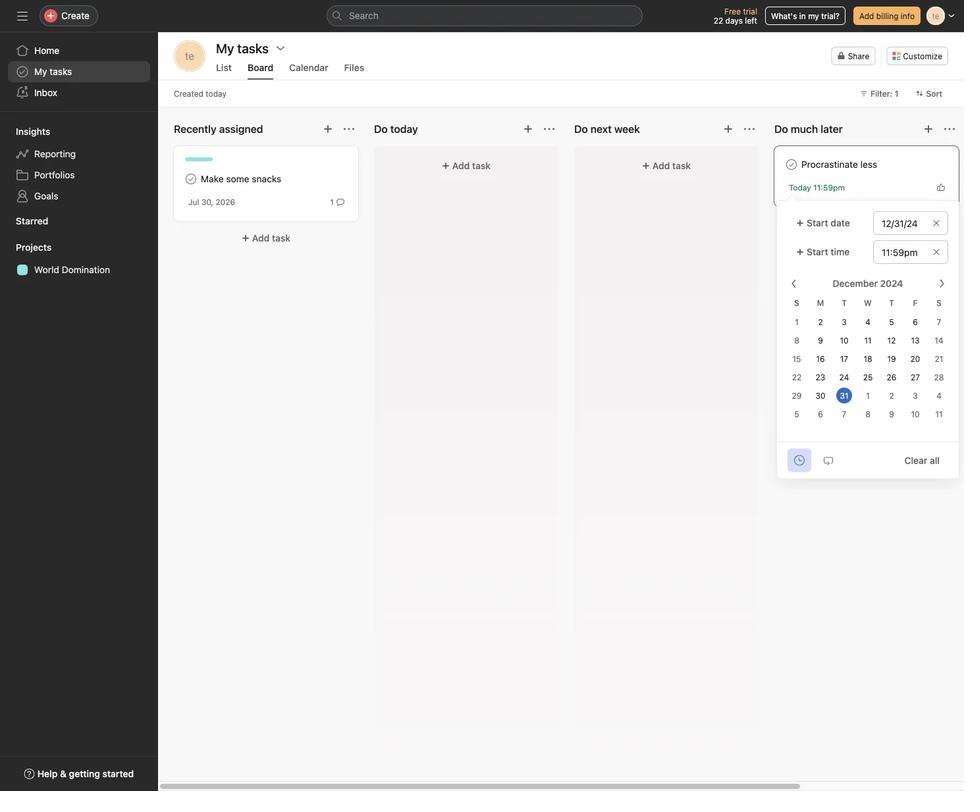 Task type: vqa. For each thing, say whether or not it's contained in the screenshot.


Task type: locate. For each thing, give the bounding box(es) containing it.
9 up 16
[[818, 336, 823, 345]]

created
[[174, 89, 203, 98]]

25
[[863, 373, 873, 382]]

1 vertical spatial 22
[[792, 373, 802, 382]]

Due time text field
[[873, 240, 948, 264]]

t down 2024
[[889, 298, 894, 308]]

0 horizontal spatial 3
[[842, 318, 847, 327]]

7 up 14
[[937, 318, 941, 327]]

make some snacks
[[201, 174, 281, 184]]

do next week
[[574, 123, 640, 135]]

do left next week
[[574, 123, 588, 135]]

9 down 26 at the top right of the page
[[889, 410, 894, 419]]

filter:
[[871, 89, 893, 98]]

2 more section actions image from the left
[[544, 124, 555, 134]]

next month image
[[937, 279, 947, 289]]

1 horizontal spatial 5
[[889, 318, 894, 327]]

board
[[248, 62, 273, 73]]

more section actions image left do next week at the top of page
[[544, 124, 555, 134]]

1 horizontal spatial 4
[[937, 392, 942, 401]]

0 horizontal spatial 8
[[794, 336, 799, 345]]

1 vertical spatial 10
[[911, 410, 920, 419]]

2 down m
[[818, 318, 823, 327]]

0 vertical spatial 10
[[840, 336, 849, 345]]

add task image
[[523, 124, 533, 134], [723, 124, 734, 134]]

0 horizontal spatial add task image
[[323, 124, 333, 134]]

0 vertical spatial 2
[[818, 318, 823, 327]]

1 horizontal spatial add task image
[[723, 124, 734, 134]]

0 vertical spatial 4
[[866, 318, 871, 327]]

starred button
[[0, 215, 48, 228]]

7 down 31
[[842, 410, 847, 419]]

help & getting started
[[37, 769, 134, 780]]

remove image
[[933, 248, 940, 256]]

6 up 13
[[913, 318, 918, 327]]

s down previous month image
[[794, 298, 799, 308]]

6 down 30
[[818, 410, 823, 419]]

more section actions image for next week
[[744, 124, 755, 134]]

1 horizontal spatial do
[[775, 123, 788, 135]]

starred
[[16, 216, 48, 227]]

11:59pm
[[813, 183, 845, 192]]

less
[[861, 159, 877, 170]]

19
[[887, 355, 896, 364]]

0 horizontal spatial 22
[[714, 16, 723, 25]]

today
[[206, 89, 227, 98]]

insights button
[[0, 125, 50, 138]]

1 more section actions image from the left
[[344, 124, 354, 134]]

add task image down calendar link
[[323, 124, 333, 134]]

29
[[792, 392, 802, 401]]

more section actions image for do today
[[544, 124, 555, 134]]

help
[[37, 769, 58, 780]]

0 vertical spatial 11
[[864, 336, 872, 345]]

1 s from the left
[[794, 298, 799, 308]]

1 horizontal spatial 22
[[792, 373, 802, 382]]

0 vertical spatial 22
[[714, 16, 723, 25]]

2 add task image from the left
[[723, 124, 734, 134]]

search
[[349, 10, 379, 21]]

27
[[911, 373, 920, 382]]

4
[[866, 318, 871, 327], [937, 392, 942, 401]]

0 vertical spatial 3
[[842, 318, 847, 327]]

2 down 26 at the top right of the page
[[889, 392, 894, 401]]

22 left days
[[714, 16, 723, 25]]

w
[[864, 298, 872, 308]]

1 start from the top
[[807, 218, 828, 229]]

2 do from the left
[[775, 123, 788, 135]]

11 down 28
[[936, 410, 943, 419]]

make
[[201, 174, 224, 184]]

set to repeat image
[[823, 455, 834, 466]]

more section actions image
[[344, 124, 354, 134], [544, 124, 555, 134]]

add task
[[452, 160, 491, 171], [653, 160, 691, 171], [853, 218, 891, 229], [252, 233, 291, 244]]

10 up '17'
[[840, 336, 849, 345]]

2 add task image from the left
[[923, 124, 934, 134]]

1 horizontal spatial 7
[[937, 318, 941, 327]]

0 vertical spatial 6
[[913, 318, 918, 327]]

1 inside button
[[330, 198, 334, 207]]

calendar link
[[289, 62, 328, 80]]

global element
[[0, 32, 158, 111]]

12
[[888, 336, 896, 345]]

customize button
[[887, 47, 948, 65]]

free
[[724, 7, 741, 16]]

0 horizontal spatial 5
[[794, 410, 799, 419]]

share button
[[832, 47, 875, 65]]

start left time
[[807, 247, 828, 258]]

26
[[887, 373, 897, 382]]

8 down 25
[[866, 410, 871, 419]]

3 up '17'
[[842, 318, 847, 327]]

1 inside dropdown button
[[895, 89, 899, 98]]

0 horizontal spatial t
[[842, 298, 847, 308]]

1 do from the left
[[574, 123, 588, 135]]

te
[[185, 50, 194, 62]]

0 horizontal spatial s
[[794, 298, 799, 308]]

add task image for do next week
[[723, 124, 734, 134]]

jul 30, 2026
[[188, 198, 235, 207]]

5 up 12
[[889, 318, 894, 327]]

14
[[935, 336, 944, 345]]

22
[[714, 16, 723, 25], [792, 373, 802, 382]]

billing
[[876, 11, 899, 20]]

5 down 29 at the right of the page
[[794, 410, 799, 419]]

add task image down sort popup button
[[923, 124, 934, 134]]

0 horizontal spatial 11
[[864, 336, 872, 345]]

search list box
[[327, 5, 643, 26]]

1 horizontal spatial 10
[[911, 410, 920, 419]]

0 horizontal spatial more section actions image
[[344, 124, 354, 134]]

more section actions image left do today
[[344, 124, 354, 134]]

what's
[[771, 11, 797, 20]]

1 add task image from the left
[[323, 124, 333, 134]]

1 vertical spatial start
[[807, 247, 828, 258]]

world
[[34, 264, 59, 275]]

6
[[913, 318, 918, 327], [818, 410, 823, 419]]

0 horizontal spatial 4
[[866, 318, 871, 327]]

my tasks link
[[8, 61, 150, 82]]

insights
[[16, 126, 50, 137]]

hide sidebar image
[[17, 11, 28, 21]]

more section actions image down sort popup button
[[944, 124, 955, 134]]

my
[[808, 11, 819, 20]]

add task button
[[382, 154, 551, 178], [582, 154, 751, 178], [775, 212, 959, 236], [174, 227, 358, 250]]

1 vertical spatial 2
[[889, 392, 894, 401]]

start left the "date"
[[807, 218, 828, 229]]

today 11:59pm
[[789, 183, 845, 192]]

22 down 15
[[792, 373, 802, 382]]

my tasks
[[34, 66, 72, 77]]

4 down w
[[866, 318, 871, 327]]

9
[[818, 336, 823, 345], [889, 410, 894, 419]]

1 horizontal spatial 3
[[913, 392, 918, 401]]

8 up 15
[[794, 336, 799, 345]]

completed image
[[183, 171, 199, 187]]

17
[[840, 355, 848, 364]]

10 down 27
[[911, 410, 920, 419]]

1 add task image from the left
[[523, 124, 533, 134]]

0 horizontal spatial 10
[[840, 336, 849, 345]]

t down december
[[842, 298, 847, 308]]

0 vertical spatial start
[[807, 218, 828, 229]]

1 horizontal spatial s
[[937, 298, 942, 308]]

11 up 18 on the top right of page
[[864, 336, 872, 345]]

add time image
[[794, 455, 805, 466]]

2 start from the top
[[807, 247, 828, 258]]

home link
[[8, 40, 150, 61]]

list link
[[216, 62, 232, 80]]

1
[[895, 89, 899, 98], [330, 198, 334, 207], [795, 318, 799, 327], [866, 392, 870, 401]]

1 horizontal spatial more section actions image
[[544, 124, 555, 134]]

2 more section actions image from the left
[[944, 124, 955, 134]]

clear
[[905, 455, 928, 466]]

1 vertical spatial 4
[[937, 392, 942, 401]]

do for do next week
[[574, 123, 588, 135]]

0 vertical spatial 9
[[818, 336, 823, 345]]

1 horizontal spatial 9
[[889, 410, 894, 419]]

projects button
[[0, 241, 52, 254]]

2
[[818, 318, 823, 327], [889, 392, 894, 401]]

11
[[864, 336, 872, 345], [936, 410, 943, 419]]

f
[[913, 298, 918, 308]]

world domination
[[34, 264, 110, 275]]

1 horizontal spatial 8
[[866, 410, 871, 419]]

0 horizontal spatial more section actions image
[[744, 124, 755, 134]]

7
[[937, 318, 941, 327], [842, 410, 847, 419]]

1 horizontal spatial 11
[[936, 410, 943, 419]]

1 horizontal spatial add task image
[[923, 124, 934, 134]]

4 down 28
[[937, 392, 942, 401]]

3 down 27
[[913, 392, 918, 401]]

1 vertical spatial 3
[[913, 392, 918, 401]]

1 horizontal spatial t
[[889, 298, 894, 308]]

jul 30, 2026 button
[[188, 198, 235, 207]]

16
[[816, 355, 825, 364]]

customize
[[903, 51, 942, 61]]

do left the much later
[[775, 123, 788, 135]]

more section actions image left "do much later"
[[744, 124, 755, 134]]

more section actions image
[[744, 124, 755, 134], [944, 124, 955, 134]]

s down next month image
[[937, 298, 942, 308]]

calendar
[[289, 62, 328, 73]]

add task image
[[323, 124, 333, 134], [923, 124, 934, 134]]

0 horizontal spatial add task image
[[523, 124, 533, 134]]

add billing info button
[[854, 7, 921, 25]]

add task image for do much later
[[923, 124, 934, 134]]

24
[[839, 373, 849, 382]]

1 horizontal spatial 2
[[889, 392, 894, 401]]

2026
[[216, 198, 235, 207]]

today 11:59pm button
[[789, 183, 845, 192]]

0 horizontal spatial 6
[[818, 410, 823, 419]]

1 vertical spatial 7
[[842, 410, 847, 419]]

0 horizontal spatial do
[[574, 123, 588, 135]]

1 horizontal spatial more section actions image
[[944, 124, 955, 134]]

10
[[840, 336, 849, 345], [911, 410, 920, 419]]

1 more section actions image from the left
[[744, 124, 755, 134]]



Task type: describe. For each thing, give the bounding box(es) containing it.
free trial 22 days left
[[714, 7, 757, 25]]

0 horizontal spatial 7
[[842, 410, 847, 419]]

goals link
[[8, 186, 150, 207]]

Completed checkbox
[[183, 171, 199, 187]]

21
[[935, 355, 943, 364]]

trial?
[[821, 11, 840, 20]]

search button
[[327, 5, 643, 26]]

2 s from the left
[[937, 298, 942, 308]]

te button
[[174, 40, 205, 72]]

do for do much later
[[775, 123, 788, 135]]

23
[[816, 373, 825, 382]]

1 vertical spatial 8
[[866, 410, 871, 419]]

add billing info
[[859, 11, 915, 20]]

all
[[930, 455, 940, 466]]

15
[[793, 355, 801, 364]]

1 t from the left
[[842, 298, 847, 308]]

help & getting started button
[[16, 763, 142, 786]]

30
[[816, 392, 826, 401]]

20
[[911, 355, 920, 364]]

start for start date
[[807, 218, 828, 229]]

28
[[934, 373, 944, 382]]

1 horizontal spatial 6
[[913, 318, 918, 327]]

do much later
[[775, 123, 843, 135]]

Completed checkbox
[[784, 157, 800, 173]]

time
[[831, 247, 850, 258]]

world domination link
[[8, 259, 150, 281]]

left
[[745, 16, 757, 25]]

next week
[[591, 123, 640, 135]]

0 vertical spatial 7
[[937, 318, 941, 327]]

add task image for do today
[[523, 124, 533, 134]]

created today
[[174, 89, 227, 98]]

my tasks
[[216, 40, 269, 56]]

0 horizontal spatial 2
[[818, 318, 823, 327]]

reporting
[[34, 149, 76, 159]]

more section actions image for much later
[[944, 124, 955, 134]]

0 likes. click to like this task image
[[937, 184, 945, 192]]

some
[[226, 174, 249, 184]]

more section actions image for recently assigned
[[344, 124, 354, 134]]

m
[[817, 298, 824, 308]]

date
[[831, 218, 850, 229]]

portfolios
[[34, 170, 75, 180]]

projects
[[16, 242, 52, 253]]

started
[[102, 769, 134, 780]]

december 2024
[[833, 278, 903, 289]]

start date
[[807, 218, 850, 229]]

inbox link
[[8, 82, 150, 103]]

files link
[[344, 62, 364, 80]]

inbox
[[34, 87, 57, 98]]

december 2024 button
[[824, 272, 925, 296]]

previous month image
[[789, 279, 800, 289]]

2024
[[880, 278, 903, 289]]

trial
[[743, 7, 757, 16]]

insights element
[[0, 120, 158, 209]]

start time
[[807, 247, 850, 258]]

getting
[[69, 769, 100, 780]]

1 vertical spatial 11
[[936, 410, 943, 419]]

0 vertical spatial 5
[[889, 318, 894, 327]]

sort
[[926, 89, 942, 98]]

domination
[[62, 264, 110, 275]]

1 vertical spatial 6
[[818, 410, 823, 419]]

share
[[848, 51, 870, 61]]

my
[[34, 66, 47, 77]]

sort button
[[910, 84, 948, 103]]

start for start time
[[807, 247, 828, 258]]

filter: 1
[[871, 89, 899, 98]]

&
[[60, 769, 67, 780]]

procrastinate less
[[802, 159, 877, 170]]

0 horizontal spatial 9
[[818, 336, 823, 345]]

board link
[[248, 62, 273, 80]]

files
[[344, 62, 364, 73]]

22 inside free trial 22 days left
[[714, 16, 723, 25]]

show options image
[[275, 43, 286, 53]]

list
[[216, 62, 232, 73]]

procrastinate
[[802, 159, 858, 170]]

filter: 1 button
[[854, 84, 905, 103]]

start time button
[[788, 240, 863, 264]]

clear due date image
[[933, 219, 940, 227]]

much later
[[791, 123, 843, 135]]

reporting link
[[8, 144, 150, 165]]

recently assigned
[[174, 123, 263, 135]]

days
[[726, 16, 743, 25]]

snacks
[[252, 174, 281, 184]]

goals
[[34, 191, 58, 202]]

18
[[864, 355, 872, 364]]

tasks
[[50, 66, 72, 77]]

what's in my trial?
[[771, 11, 840, 20]]

add task image for recently assigned
[[323, 124, 333, 134]]

portfolios link
[[8, 165, 150, 186]]

december
[[833, 278, 878, 289]]

create
[[61, 10, 90, 21]]

do today
[[374, 123, 418, 135]]

1 vertical spatial 5
[[794, 410, 799, 419]]

2 t from the left
[[889, 298, 894, 308]]

0 vertical spatial 8
[[794, 336, 799, 345]]

today
[[789, 183, 811, 192]]

clear all button
[[896, 449, 948, 473]]

31
[[840, 392, 849, 401]]

create button
[[40, 5, 98, 26]]

1 vertical spatial 9
[[889, 410, 894, 419]]

jul
[[188, 198, 199, 207]]

clear all
[[905, 455, 940, 466]]

completed image
[[784, 157, 800, 173]]

add inside button
[[859, 11, 874, 20]]

projects element
[[0, 236, 158, 283]]

Due date text field
[[873, 211, 948, 235]]



